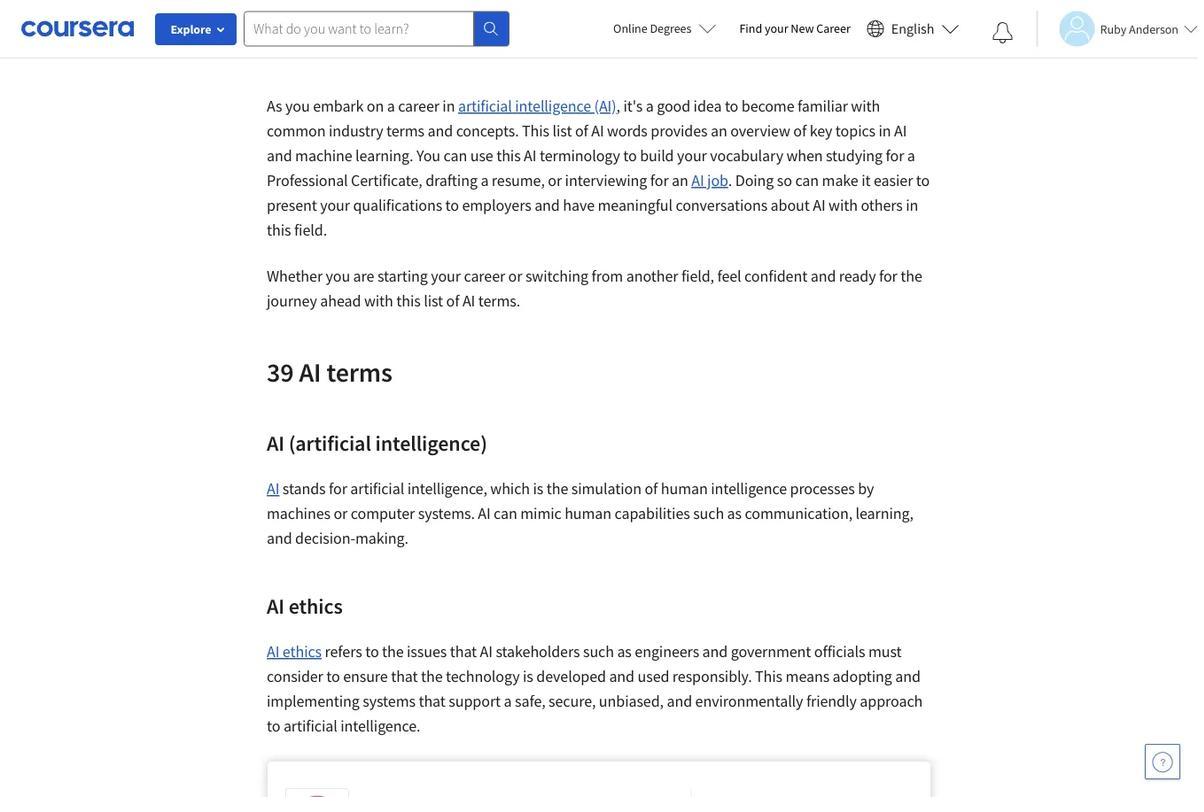 Task type: describe. For each thing, give the bounding box(es) containing it.
0 vertical spatial an
[[711, 121, 727, 141]]

(ai)
[[594, 96, 617, 116]]

terms.
[[478, 291, 520, 311]]

list inside , it's a good idea to become familiar with common industry terms and concepts. this list of ai words provides an overview of key topics in ai and machine learning. you can use this ai terminology to build your vocabulary when studying for a professional certificate, drafting a resume, or interviewing for an
[[553, 121, 572, 141]]

intelligence,
[[407, 479, 487, 499]]

intelligence.
[[341, 717, 420, 737]]

career
[[817, 20, 851, 36]]

certificate,
[[351, 171, 422, 191]]

such inside "stands for artificial intelligence, which is the simulation of human intelligence processes by machines or computer systems. ai can mimic human capabilities such as communication, learning, and decision-making."
[[693, 504, 724, 524]]

for down build
[[650, 171, 669, 191]]

responsibly.
[[673, 667, 752, 687]]

2 ai ethics from the top
[[267, 642, 322, 662]]

the down issues
[[421, 667, 443, 687]]

for up easier
[[886, 146, 904, 166]]

2 horizontal spatial that
[[450, 642, 477, 662]]

consider
[[267, 667, 323, 687]]

online
[[613, 20, 648, 36]]

ai down (ai) on the top of page
[[591, 121, 604, 141]]

learning,
[[856, 504, 914, 524]]

are
[[353, 266, 374, 286]]

ai ethics link
[[267, 642, 322, 662]]

or inside "stands for artificial intelligence, which is the simulation of human intelligence processes by machines or computer systems. ai can mimic human capabilities such as communication, learning, and decision-making."
[[334, 504, 348, 524]]

this inside . doing so can make it easier to present your qualifications to employers and have meaningful conversations about ai with others in this field.
[[267, 220, 291, 240]]

common
[[267, 121, 326, 141]]

computer
[[351, 504, 415, 524]]

as you embark on a career in artificial intelligence (ai)
[[267, 96, 617, 116]]

which
[[490, 479, 530, 499]]

deeplearning.ai image
[[291, 794, 344, 798]]

for inside "stands for artificial intelligence, which is the simulation of human intelligence processes by machines or computer systems. ai can mimic human capabilities such as communication, learning, and decision-making."
[[329, 479, 347, 499]]

ai up resume,
[[524, 146, 537, 166]]

the left issues
[[382, 642, 404, 662]]

implementing
[[267, 692, 360, 712]]

find
[[740, 20, 762, 36]]

systems.
[[418, 504, 475, 524]]

list inside whether you are starting your career or switching from another field, feel confident and ready for the journey ahead with this list of ai terms.
[[424, 291, 443, 311]]

career for a
[[398, 96, 439, 116]]

mimic
[[520, 504, 562, 524]]

to right easier
[[916, 171, 930, 191]]

easier
[[874, 171, 913, 191]]

1 vertical spatial an
[[672, 171, 688, 191]]

or inside whether you are starting your career or switching from another field, feel confident and ready for the journey ahead with this list of ai terms.
[[508, 266, 522, 286]]

technology
[[446, 667, 520, 687]]

help center image
[[1152, 752, 1174, 773]]

stakeholders
[[496, 642, 580, 662]]

english
[[891, 20, 935, 38]]

as inside "stands for artificial intelligence, which is the simulation of human intelligence processes by machines or computer systems. ai can mimic human capabilities such as communication, learning, and decision-making."
[[727, 504, 742, 524]]

this inside , it's a good idea to become familiar with common industry terms and concepts. this list of ai words provides an overview of key topics in ai and machine learning. you can use this ai terminology to build your vocabulary when studying for a professional certificate, drafting a resume, or interviewing for an
[[496, 146, 521, 166]]

and inside whether you are starting your career or switching from another field, feel confident and ready for the journey ahead with this list of ai terms.
[[811, 266, 836, 286]]

degrees
[[650, 20, 692, 36]]

the inside whether you are starting your career or switching from another field, feel confident and ready for the journey ahead with this list of ai terms.
[[901, 266, 922, 286]]

processes
[[790, 479, 855, 499]]

meaningful
[[598, 195, 673, 215]]

decision-
[[295, 529, 355, 549]]

new
[[791, 20, 814, 36]]

1 vertical spatial terms
[[327, 355, 393, 389]]

1 ai ethics from the top
[[267, 593, 343, 620]]

ai up 'consider'
[[267, 642, 279, 662]]

support
[[449, 692, 501, 712]]

friendly
[[806, 692, 857, 712]]

build
[[640, 146, 674, 166]]

ai left job
[[692, 171, 704, 191]]

to down refers
[[326, 667, 340, 687]]

you for as
[[285, 96, 310, 116]]

field.
[[294, 220, 327, 240]]

english button
[[860, 0, 967, 58]]

learning.
[[356, 146, 413, 166]]

to up ensure
[[365, 642, 379, 662]]

words
[[607, 121, 648, 141]]

concepts.
[[456, 121, 519, 141]]

ready
[[839, 266, 876, 286]]

your inside "link"
[[765, 20, 788, 36]]

systems
[[363, 692, 416, 712]]

coursera image
[[21, 14, 134, 43]]

ai link
[[267, 479, 279, 499]]

have
[[563, 195, 595, 215]]

ruby anderson
[[1100, 21, 1179, 37]]

communication,
[[745, 504, 853, 524]]

officials
[[814, 642, 866, 662]]

whether
[[267, 266, 323, 286]]

as inside refers to the issues that ai stakeholders such as engineers and government officials must consider to ensure that the technology is developed and used responsibly. this means adopting and implementing systems that support a safe, secure, unbiased, and environmentally friendly approach to artificial intelligence.
[[617, 642, 632, 662]]

this inside refers to the issues that ai stakeholders such as engineers and government officials must consider to ensure that the technology is developed and used responsibly. this means adopting and implementing systems that support a safe, secure, unbiased, and environmentally friendly approach to artificial intelligence.
[[755, 667, 783, 687]]

ai up 'ai ethics' link
[[267, 593, 284, 620]]

ai job link
[[692, 171, 728, 191]]

to down implementing
[[267, 717, 280, 737]]

intelligence inside "stands for artificial intelligence, which is the simulation of human intelligence processes by machines or computer systems. ai can mimic human capabilities such as communication, learning, and decision-making."
[[711, 479, 787, 499]]

studying
[[826, 146, 883, 166]]

can inside , it's a good idea to become familiar with common industry terms and concepts. this list of ai words provides an overview of key topics in ai and machine learning. you can use this ai terminology to build your vocabulary when studying for a professional certificate, drafting a resume, or interviewing for an
[[444, 146, 467, 166]]

show notifications image
[[992, 22, 1014, 43]]

engineers
[[635, 642, 699, 662]]

familiar
[[798, 96, 848, 116]]

idea
[[694, 96, 722, 116]]

a right it's
[[646, 96, 654, 116]]

of left key
[[794, 121, 807, 141]]

ahead
[[320, 291, 361, 311]]

and down as you embark on a career in artificial intelligence (ai)
[[428, 121, 453, 141]]

of inside whether you are starting your career or switching from another field, feel confident and ready for the journey ahead with this list of ai terms.
[[446, 291, 459, 311]]

. doing so can make it easier to present your qualifications to employers and have meaningful conversations about ai with others in this field.
[[267, 171, 930, 240]]

resume,
[[492, 171, 545, 191]]

become
[[742, 96, 795, 116]]

making.
[[355, 529, 409, 549]]

so
[[777, 171, 792, 191]]

adopting
[[833, 667, 892, 687]]

good
[[657, 96, 691, 116]]

2 vertical spatial that
[[419, 692, 446, 712]]

field,
[[682, 266, 714, 286]]

and down common
[[267, 146, 292, 166]]

find your new career
[[740, 20, 851, 36]]

confident
[[745, 266, 808, 286]]

of inside "stands for artificial intelligence, which is the simulation of human intelligence processes by machines or computer systems. ai can mimic human capabilities such as communication, learning, and decision-making."
[[645, 479, 658, 499]]

a right on at the left top
[[387, 96, 395, 116]]

by
[[858, 479, 874, 499]]

secure,
[[549, 692, 596, 712]]

in inside . doing so can make it easier to present your qualifications to employers and have meaningful conversations about ai with others in this field.
[[906, 195, 919, 215]]

ai inside refers to the issues that ai stakeholders such as engineers and government officials must consider to ensure that the technology is developed and used responsibly. this means adopting and implementing systems that support a safe, secure, unbiased, and environmentally friendly approach to artificial intelligence.
[[480, 642, 493, 662]]

machines
[[267, 504, 331, 524]]

overview
[[731, 121, 790, 141]]

can inside . doing so can make it easier to present your qualifications to employers and have meaningful conversations about ai with others in this field.
[[795, 171, 819, 191]]

1 horizontal spatial human
[[661, 479, 708, 499]]

present
[[267, 195, 317, 215]]

your inside . doing so can make it easier to present your qualifications to employers and have meaningful conversations about ai with others in this field.
[[320, 195, 350, 215]]

of up terminology
[[575, 121, 588, 141]]

from
[[592, 266, 623, 286]]

terminology
[[540, 146, 620, 166]]



Task type: vqa. For each thing, say whether or not it's contained in the screenshot.
Foundations of User Experience (UX) Design
no



Task type: locate. For each thing, give the bounding box(es) containing it.
0 horizontal spatial or
[[334, 504, 348, 524]]

explore button
[[155, 13, 237, 45]]

your down the "provides"
[[677, 146, 707, 166]]

artificial up concepts.
[[458, 96, 512, 116]]

this down artificial intelligence (ai) link
[[522, 121, 550, 141]]

you for whether
[[326, 266, 350, 286]]

0 horizontal spatial this
[[267, 220, 291, 240]]

1 vertical spatial human
[[565, 504, 612, 524]]

approach
[[860, 692, 923, 712]]

an
[[711, 121, 727, 141], [672, 171, 688, 191]]

your right starting
[[431, 266, 461, 286]]

0 horizontal spatial in
[[443, 96, 455, 116]]

ai down which
[[478, 504, 491, 524]]

artificial down implementing
[[284, 717, 337, 737]]

simulation
[[571, 479, 642, 499]]

government
[[731, 642, 811, 662]]

ruby
[[1100, 21, 1127, 37]]

for right ready
[[879, 266, 898, 286]]

0 vertical spatial can
[[444, 146, 467, 166]]

with down are
[[364, 291, 393, 311]]

0 vertical spatial such
[[693, 504, 724, 524]]

your inside whether you are starting your career or switching from another field, feel confident and ready for the journey ahead with this list of ai terms.
[[431, 266, 461, 286]]

2 horizontal spatial artificial
[[458, 96, 512, 116]]

1 horizontal spatial list
[[553, 121, 572, 141]]

as
[[727, 504, 742, 524], [617, 642, 632, 662]]

to right idea
[[725, 96, 739, 116]]

0 vertical spatial ethics
[[289, 593, 343, 620]]

1 horizontal spatial this
[[396, 291, 421, 311]]

ai left the terms.
[[463, 291, 475, 311]]

with
[[851, 96, 880, 116], [829, 195, 858, 215], [364, 291, 393, 311]]

your
[[765, 20, 788, 36], [677, 146, 707, 166], [320, 195, 350, 215], [431, 266, 461, 286]]

capabilities
[[615, 504, 690, 524]]

is inside refers to the issues that ai stakeholders such as engineers and government officials must consider to ensure that the technology is developed and used responsibly. this means adopting and implementing systems that support a safe, secure, unbiased, and environmentally friendly approach to artificial intelligence.
[[523, 667, 533, 687]]

2 vertical spatial can
[[494, 504, 517, 524]]

human up capabilities
[[661, 479, 708, 499]]

ai
[[591, 121, 604, 141], [894, 121, 907, 141], [524, 146, 537, 166], [692, 171, 704, 191], [813, 195, 826, 215], [463, 291, 475, 311], [299, 355, 321, 389], [267, 430, 284, 456], [267, 479, 279, 499], [478, 504, 491, 524], [267, 593, 284, 620], [267, 642, 279, 662], [480, 642, 493, 662]]

make
[[822, 171, 859, 191]]

with inside , it's a good idea to become familiar with common industry terms and concepts. this list of ai words provides an overview of key topics in ai and machine learning. you can use this ai terminology to build your vocabulary when studying for a professional certificate, drafting a resume, or interviewing for an
[[851, 96, 880, 116]]

you up ahead
[[326, 266, 350, 286]]

qualifications
[[353, 195, 442, 215]]

this up resume,
[[496, 146, 521, 166]]

0 horizontal spatial an
[[672, 171, 688, 191]]

0 vertical spatial this
[[496, 146, 521, 166]]

interviewing
[[565, 171, 647, 191]]

can
[[444, 146, 467, 166], [795, 171, 819, 191], [494, 504, 517, 524]]

1 vertical spatial intelligence
[[711, 479, 787, 499]]

this down starting
[[396, 291, 421, 311]]

and up approach
[[895, 667, 921, 687]]

ethics up 'consider'
[[283, 642, 322, 662]]

0 horizontal spatial list
[[424, 291, 443, 311]]

such right capabilities
[[693, 504, 724, 524]]

and down used
[[667, 692, 692, 712]]

on
[[367, 96, 384, 116]]

0 vertical spatial you
[[285, 96, 310, 116]]

your right find
[[765, 20, 788, 36]]

it's
[[623, 96, 643, 116]]

or inside , it's a good idea to become familiar with common industry terms and concepts. this list of ai words provides an overview of key topics in ai and machine learning. you can use this ai terminology to build your vocabulary when studying for a professional certificate, drafting a resume, or interviewing for an
[[548, 171, 562, 191]]

and left ready
[[811, 266, 836, 286]]

a
[[387, 96, 395, 116], [646, 96, 654, 116], [907, 146, 915, 166], [481, 171, 489, 191], [504, 692, 512, 712]]

with up 'topics'
[[851, 96, 880, 116]]

this
[[522, 121, 550, 141], [755, 667, 783, 687]]

0 horizontal spatial that
[[391, 667, 418, 687]]

the
[[901, 266, 922, 286], [547, 479, 568, 499], [382, 642, 404, 662], [421, 667, 443, 687]]

an left ai job
[[672, 171, 688, 191]]

artificial inside refers to the issues that ai stakeholders such as engineers and government officials must consider to ensure that the technology is developed and used responsibly. this means adopting and implementing systems that support a safe, secure, unbiased, and environmentally friendly approach to artificial intelligence.
[[284, 717, 337, 737]]

and left have
[[535, 195, 560, 215]]

0 horizontal spatial artificial
[[284, 717, 337, 737]]

this
[[496, 146, 521, 166], [267, 220, 291, 240], [396, 291, 421, 311]]

and up unbiased, on the bottom of the page
[[609, 667, 635, 687]]

your inside , it's a good idea to become familiar with common industry terms and concepts. this list of ai words provides an overview of key topics in ai and machine learning. you can use this ai terminology to build your vocabulary when studying for a professional certificate, drafting a resume, or interviewing for an
[[677, 146, 707, 166]]

ai up the technology
[[480, 642, 493, 662]]

career
[[398, 96, 439, 116], [464, 266, 505, 286]]

39 ai terms
[[267, 355, 393, 389]]

1 horizontal spatial career
[[464, 266, 505, 286]]

0 horizontal spatial you
[[285, 96, 310, 116]]

can right so
[[795, 171, 819, 191]]

in
[[443, 96, 455, 116], [879, 121, 891, 141], [906, 195, 919, 215]]

is up safe,
[[523, 667, 533, 687]]

another
[[626, 266, 678, 286]]

1 vertical spatial ethics
[[283, 642, 322, 662]]

and down machines
[[267, 529, 292, 549]]

in right on at the left top
[[443, 96, 455, 116]]

or down terminology
[[548, 171, 562, 191]]

employers
[[462, 195, 531, 215]]

0 vertical spatial in
[[443, 96, 455, 116]]

artificial inside "stands for artificial intelligence, which is the simulation of human intelligence processes by machines or computer systems. ai can mimic human capabilities such as communication, learning, and decision-making."
[[350, 479, 404, 499]]

1 vertical spatial that
[[391, 667, 418, 687]]

terms
[[386, 121, 425, 141], [327, 355, 393, 389]]

of left the terms.
[[446, 291, 459, 311]]

stands
[[283, 479, 326, 499]]

the inside "stands for artificial intelligence, which is the simulation of human intelligence processes by machines or computer systems. ai can mimic human capabilities such as communication, learning, and decision-making."
[[547, 479, 568, 499]]

you right 'as'
[[285, 96, 310, 116]]

with down make
[[829, 195, 858, 215]]

for
[[886, 146, 904, 166], [650, 171, 669, 191], [879, 266, 898, 286], [329, 479, 347, 499]]

39
[[267, 355, 294, 389]]

list down starting
[[424, 291, 443, 311]]

2 vertical spatial or
[[334, 504, 348, 524]]

0 vertical spatial this
[[522, 121, 550, 141]]

provides
[[651, 121, 708, 141]]

What do you want to learn? text field
[[244, 11, 474, 47]]

2 horizontal spatial in
[[906, 195, 919, 215]]

1 horizontal spatial this
[[755, 667, 783, 687]]

0 horizontal spatial such
[[583, 642, 614, 662]]

ai ethics up 'consider'
[[267, 642, 322, 662]]

1 vertical spatial list
[[424, 291, 443, 311]]

to down "words"
[[623, 146, 637, 166]]

2 vertical spatial in
[[906, 195, 919, 215]]

0 horizontal spatial human
[[565, 504, 612, 524]]

a inside refers to the issues that ai stakeholders such as engineers and government officials must consider to ensure that the technology is developed and used responsibly. this means adopting and implementing systems that support a safe, secure, unbiased, and environmentally friendly approach to artificial intelligence.
[[504, 692, 512, 712]]

with for . doing so can make it easier to present your qualifications to employers and have meaningful conversations about ai with others in this field.
[[829, 195, 858, 215]]

refers to the issues that ai stakeholders such as engineers and government officials must consider to ensure that the technology is developed and used responsibly. this means adopting and implementing systems that support a safe, secure, unbiased, and environmentally friendly approach to artificial intelligence.
[[267, 642, 923, 737]]

such inside refers to the issues that ai stakeholders such as engineers and government officials must consider to ensure that the technology is developed and used responsibly. this means adopting and implementing systems that support a safe, secure, unbiased, and environmentally friendly approach to artificial intelligence.
[[583, 642, 614, 662]]

ruby anderson button
[[1037, 11, 1198, 47]]

switching
[[526, 266, 589, 286]]

terms inside , it's a good idea to become familiar with common industry terms and concepts. this list of ai words provides an overview of key topics in ai and machine learning. you can use this ai terminology to build your vocabulary when studying for a professional certificate, drafting a resume, or interviewing for an
[[386, 121, 425, 141]]

0 vertical spatial list
[[553, 121, 572, 141]]

1 vertical spatial as
[[617, 642, 632, 662]]

can inside "stands for artificial intelligence, which is the simulation of human intelligence processes by machines or computer systems. ai can mimic human capabilities such as communication, learning, and decision-making."
[[494, 504, 517, 524]]

0 vertical spatial intelligence
[[515, 96, 591, 116]]

embark
[[313, 96, 364, 116]]

2 vertical spatial this
[[396, 291, 421, 311]]

1 vertical spatial artificial
[[350, 479, 404, 499]]

1 vertical spatial or
[[508, 266, 522, 286]]

0 horizontal spatial this
[[522, 121, 550, 141]]

a left safe,
[[504, 692, 512, 712]]

and
[[428, 121, 453, 141], [267, 146, 292, 166], [535, 195, 560, 215], [811, 266, 836, 286], [267, 529, 292, 549], [703, 642, 728, 662], [609, 667, 635, 687], [895, 667, 921, 687], [667, 692, 692, 712]]

as left communication,
[[727, 504, 742, 524]]

or up decision-
[[334, 504, 348, 524]]

2 horizontal spatial can
[[795, 171, 819, 191]]

this down the present at the left top of page
[[267, 220, 291, 240]]

explore
[[171, 21, 211, 37]]

means
[[786, 667, 830, 687]]

list
[[553, 121, 572, 141], [424, 291, 443, 311]]

0 vertical spatial is
[[533, 479, 544, 499]]

None search field
[[244, 11, 510, 47]]

you
[[417, 146, 441, 166]]

0 vertical spatial artificial
[[458, 96, 512, 116]]

ai up the ai link
[[267, 430, 284, 456]]

0 vertical spatial that
[[450, 642, 477, 662]]

1 horizontal spatial an
[[711, 121, 727, 141]]

artificial intelligence (ai) link
[[458, 96, 617, 116]]

ai ethics
[[267, 593, 343, 620], [267, 642, 322, 662]]

career inside whether you are starting your career or switching from another field, feel confident and ready for the journey ahead with this list of ai terms.
[[464, 266, 505, 286]]

ai right 'topics'
[[894, 121, 907, 141]]

and up responsibly.
[[703, 642, 728, 662]]

your up field. on the left top
[[320, 195, 350, 215]]

0 horizontal spatial career
[[398, 96, 439, 116]]

of
[[575, 121, 588, 141], [794, 121, 807, 141], [446, 291, 459, 311], [645, 479, 658, 499]]

that up the technology
[[450, 642, 477, 662]]

the right ready
[[901, 266, 922, 286]]

topics
[[836, 121, 876, 141]]

ai ethics up 'ai ethics' link
[[267, 593, 343, 620]]

that up systems
[[391, 667, 418, 687]]

can down which
[[494, 504, 517, 524]]

0 horizontal spatial can
[[444, 146, 467, 166]]

this down government
[[755, 667, 783, 687]]

ai left "stands"
[[267, 479, 279, 499]]

1 vertical spatial can
[[795, 171, 819, 191]]

1 vertical spatial with
[[829, 195, 858, 215]]

doing
[[735, 171, 774, 191]]

stands for artificial intelligence, which is the simulation of human intelligence processes by machines or computer systems. ai can mimic human capabilities such as communication, learning, and decision-making.
[[267, 479, 914, 549]]

refers
[[325, 642, 362, 662]]

feel
[[717, 266, 742, 286]]

ai inside "stands for artificial intelligence, which is the simulation of human intelligence processes by machines or computer systems. ai can mimic human capabilities such as communication, learning, and decision-making."
[[478, 504, 491, 524]]

terms up learning.
[[386, 121, 425, 141]]

terms up ai (artificial intelligence)
[[327, 355, 393, 389]]

and inside "stands for artificial intelligence, which is the simulation of human intelligence processes by machines or computer systems. ai can mimic human capabilities such as communication, learning, and decision-making."
[[267, 529, 292, 549]]

is
[[533, 479, 544, 499], [523, 667, 533, 687]]

1 horizontal spatial can
[[494, 504, 517, 524]]

0 vertical spatial with
[[851, 96, 880, 116]]

to down drafting
[[445, 195, 459, 215]]

artificial up computer
[[350, 479, 404, 499]]

1 horizontal spatial in
[[879, 121, 891, 141]]

0 vertical spatial or
[[548, 171, 562, 191]]

for inside whether you are starting your career or switching from another field, feel confident and ready for the journey ahead with this list of ai terms.
[[879, 266, 898, 286]]

1 horizontal spatial as
[[727, 504, 742, 524]]

2 vertical spatial with
[[364, 291, 393, 311]]

this inside , it's a good idea to become familiar with common industry terms and concepts. this list of ai words provides an overview of key topics in ai and machine learning. you can use this ai terminology to build your vocabulary when studying for a professional certificate, drafting a resume, or interviewing for an
[[522, 121, 550, 141]]

vocabulary
[[710, 146, 783, 166]]

0 vertical spatial terms
[[386, 121, 425, 141]]

the up mimic
[[547, 479, 568, 499]]

drafting
[[426, 171, 478, 191]]

ethics
[[289, 593, 343, 620], [283, 642, 322, 662]]

, it's a good idea to become familiar with common industry terms and concepts. this list of ai words provides an overview of key topics in ai and machine learning. you can use this ai terminology to build your vocabulary when studying for a professional certificate, drafting a resume, or interviewing for an
[[267, 96, 915, 191]]

job
[[707, 171, 728, 191]]

2 horizontal spatial or
[[548, 171, 562, 191]]

that left support on the left of page
[[419, 692, 446, 712]]

online degrees
[[613, 20, 692, 36]]

2 horizontal spatial this
[[496, 146, 521, 166]]

1 vertical spatial this
[[267, 220, 291, 240]]

is up mimic
[[533, 479, 544, 499]]

1 vertical spatial ai ethics
[[267, 642, 322, 662]]

ai right about at the right top of the page
[[813, 195, 826, 215]]

human down simulation
[[565, 504, 612, 524]]

career right on at the left top
[[398, 96, 439, 116]]

1 horizontal spatial such
[[693, 504, 724, 524]]

find your new career link
[[731, 18, 860, 40]]

used
[[638, 667, 669, 687]]

as left engineers at the bottom right of page
[[617, 642, 632, 662]]

this inside whether you are starting your career or switching from another field, feel confident and ready for the journey ahead with this list of ai terms.
[[396, 291, 421, 311]]

professional
[[267, 171, 348, 191]]

0 vertical spatial human
[[661, 479, 708, 499]]

in right 'topics'
[[879, 121, 891, 141]]

for right "stands"
[[329, 479, 347, 499]]

in right others
[[906, 195, 919, 215]]

1 vertical spatial in
[[879, 121, 891, 141]]

2 vertical spatial artificial
[[284, 717, 337, 737]]

ensure
[[343, 667, 388, 687]]

as
[[267, 96, 282, 116]]

,
[[617, 96, 620, 116]]

1 vertical spatial you
[[326, 266, 350, 286]]

1 horizontal spatial artificial
[[350, 479, 404, 499]]

a up easier
[[907, 146, 915, 166]]

0 horizontal spatial intelligence
[[515, 96, 591, 116]]

or up the terms.
[[508, 266, 522, 286]]

you
[[285, 96, 310, 116], [326, 266, 350, 286]]

with inside whether you are starting your career or switching from another field, feel confident and ready for the journey ahead with this list of ai terms.
[[364, 291, 393, 311]]

journey
[[267, 291, 317, 311]]

a down "use"
[[481, 171, 489, 191]]

in inside , it's a good idea to become familiar with common industry terms and concepts. this list of ai words provides an overview of key topics in ai and machine learning. you can use this ai terminology to build your vocabulary when studying for a professional certificate, drafting a resume, or interviewing for an
[[879, 121, 891, 141]]

1 vertical spatial career
[[464, 266, 505, 286]]

0 vertical spatial career
[[398, 96, 439, 116]]

.
[[728, 171, 732, 191]]

ai inside . doing so can make it easier to present your qualifications to employers and have meaningful conversations about ai with others in this field.
[[813, 195, 826, 215]]

intelligence left (ai) on the top of page
[[515, 96, 591, 116]]

online degrees button
[[599, 9, 731, 48]]

1 vertical spatial is
[[523, 667, 533, 687]]

1 horizontal spatial intelligence
[[711, 479, 787, 499]]

of up capabilities
[[645, 479, 658, 499]]

1 vertical spatial this
[[755, 667, 783, 687]]

0 horizontal spatial as
[[617, 642, 632, 662]]

unbiased,
[[599, 692, 664, 712]]

ai job
[[692, 171, 728, 191]]

can up drafting
[[444, 146, 467, 166]]

is inside "stands for artificial intelligence, which is the simulation of human intelligence processes by machines or computer systems. ai can mimic human capabilities such as communication, learning, and decision-making."
[[533, 479, 544, 499]]

1 vertical spatial such
[[583, 642, 614, 662]]

it
[[862, 171, 871, 191]]

[featured image] a person with glasses uses an ai chatbot on their laptop while working from their home office. image
[[267, 0, 932, 51]]

you inside whether you are starting your career or switching from another field, feel confident and ready for the journey ahead with this list of ai terms.
[[326, 266, 350, 286]]

when
[[787, 146, 823, 166]]

1 horizontal spatial or
[[508, 266, 522, 286]]

machine
[[295, 146, 352, 166]]

an down idea
[[711, 121, 727, 141]]

1 horizontal spatial you
[[326, 266, 350, 286]]

ai inside whether you are starting your career or switching from another field, feel confident and ready for the journey ahead with this list of ai terms.
[[463, 291, 475, 311]]

0 vertical spatial ai ethics
[[267, 593, 343, 620]]

such up developed
[[583, 642, 614, 662]]

use
[[470, 146, 493, 166]]

with inside . doing so can make it easier to present your qualifications to employers and have meaningful conversations about ai with others in this field.
[[829, 195, 858, 215]]

or
[[548, 171, 562, 191], [508, 266, 522, 286], [334, 504, 348, 524]]

1 horizontal spatial that
[[419, 692, 446, 712]]

ethics up 'ai ethics' link
[[289, 593, 343, 620]]

conversations
[[676, 195, 768, 215]]

and inside . doing so can make it easier to present your qualifications to employers and have meaningful conversations about ai with others in this field.
[[535, 195, 560, 215]]

list up terminology
[[553, 121, 572, 141]]

ai right the 39
[[299, 355, 321, 389]]

intelligence up communication,
[[711, 479, 787, 499]]

0 vertical spatial as
[[727, 504, 742, 524]]

anderson
[[1129, 21, 1179, 37]]

career for your
[[464, 266, 505, 286]]

starting
[[377, 266, 428, 286]]

career up the terms.
[[464, 266, 505, 286]]

with for whether you are starting your career or switching from another field, feel confident and ready for the journey ahead with this list of ai terms.
[[364, 291, 393, 311]]

environmentally
[[695, 692, 803, 712]]



